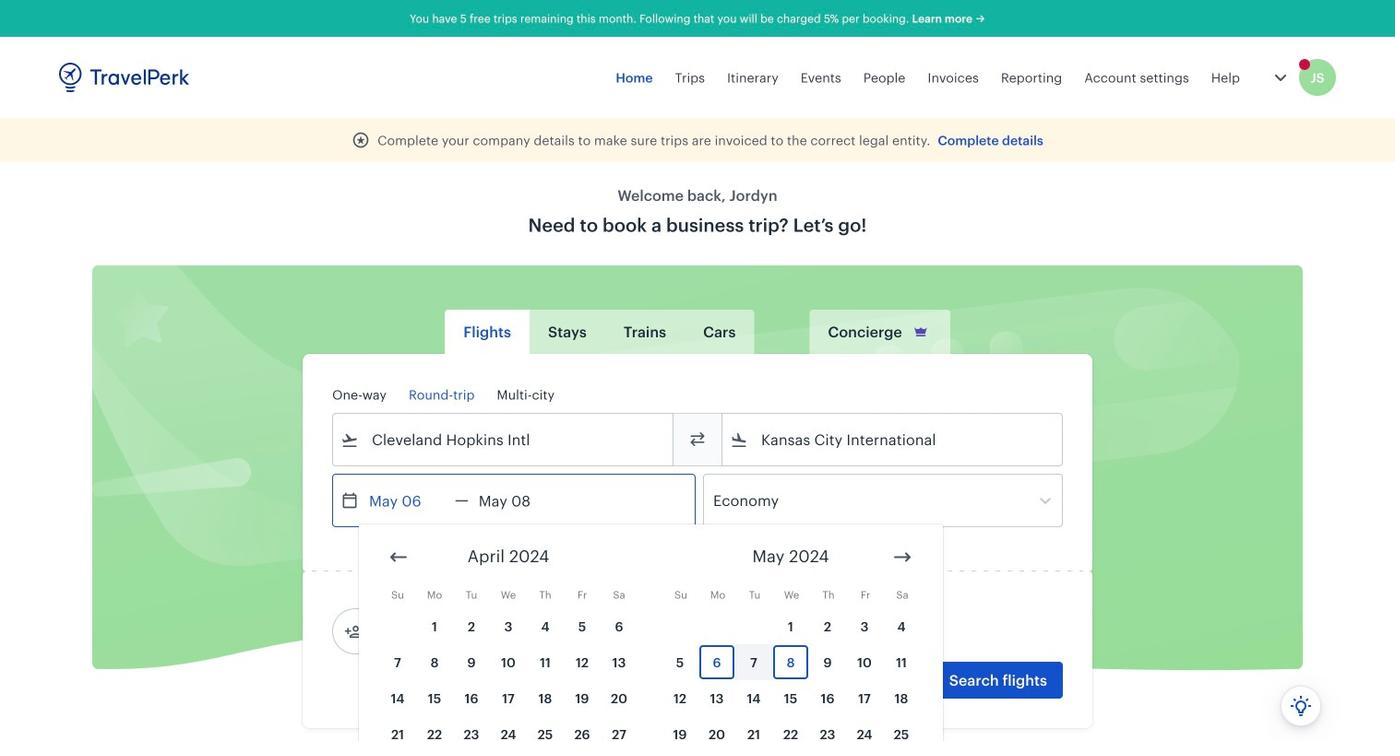Task type: vqa. For each thing, say whether or not it's contained in the screenshot.
Add traveler search field
no



Task type: locate. For each thing, give the bounding box(es) containing it.
calendar application
[[359, 525, 1395, 742]]

move forward to switch to the next month. image
[[891, 547, 913, 569]]

move backward to switch to the previous month. image
[[388, 547, 410, 569]]

From search field
[[359, 425, 649, 455]]

Return text field
[[469, 475, 565, 527]]



Task type: describe. For each thing, give the bounding box(es) containing it.
Depart text field
[[359, 475, 455, 527]]

To search field
[[748, 425, 1038, 455]]

Add first traveler search field
[[363, 617, 555, 647]]



